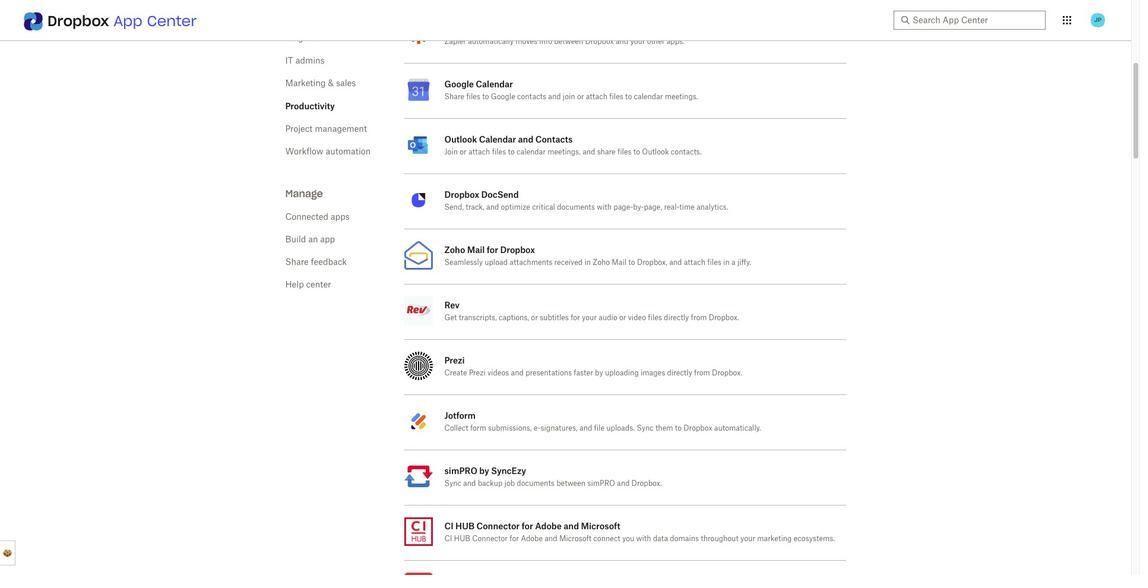Task type: locate. For each thing, give the bounding box(es) containing it.
attach
[[586, 93, 608, 100], [469, 149, 490, 156], [684, 259, 706, 266]]

0 vertical spatial by
[[595, 370, 603, 377]]

files left the a
[[708, 259, 722, 266]]

1 vertical spatial between
[[557, 480, 586, 487]]

simpro down collect
[[445, 466, 478, 476]]

1 vertical spatial google
[[491, 93, 516, 100]]

microsoft up connect at the right bottom of page
[[581, 521, 621, 531]]

or inside google calendar share files to google contacts and join or attach files to calendar meetings.
[[577, 93, 584, 100]]

attach right join
[[586, 93, 608, 100]]

share down zapier
[[445, 93, 465, 100]]

jp
[[1095, 16, 1102, 24]]

0 vertical spatial from
[[691, 314, 707, 321]]

0 vertical spatial ci
[[445, 521, 454, 531]]

dropbox. up automatically.
[[712, 370, 743, 377]]

in left the a
[[724, 259, 730, 266]]

between
[[554, 38, 583, 45], [557, 480, 586, 487]]

zoho
[[445, 245, 465, 255], [593, 259, 610, 266]]

your left marketing
[[741, 535, 756, 542]]

1 vertical spatial calendar
[[479, 134, 516, 144]]

1 horizontal spatial outlook
[[642, 149, 669, 156]]

0 horizontal spatial by
[[480, 466, 489, 476]]

1 horizontal spatial mail
[[612, 259, 627, 266]]

your left other on the right of the page
[[631, 38, 645, 45]]

to right them
[[675, 425, 682, 432]]

and down "docsend"
[[487, 204, 499, 211]]

0 vertical spatial between
[[554, 38, 583, 45]]

from
[[691, 314, 707, 321], [694, 370, 710, 377]]

documents inside simpro by syncezy sync and backup job documents between simpro and dropbox.
[[517, 480, 555, 487]]

mail up seamlessly
[[467, 245, 485, 255]]

0 vertical spatial share
[[445, 93, 465, 100]]

calendar
[[634, 93, 663, 100], [517, 149, 546, 156]]

attach inside zoho mail for dropbox seamlessly upload attachments received in zoho mail to dropbox, and attach files in a jiffy.
[[684, 259, 706, 266]]

and inside google calendar share files to google contacts and join or attach files to calendar meetings.
[[548, 93, 561, 100]]

documents for simpro by syncezy
[[517, 480, 555, 487]]

1 vertical spatial dropbox.
[[712, 370, 743, 377]]

2 vertical spatial dropbox.
[[632, 480, 662, 487]]

page,
[[644, 204, 662, 211]]

documents for dropbox docsend
[[557, 204, 595, 211]]

outlook
[[445, 134, 477, 144], [642, 149, 669, 156]]

zoho mail for dropbox seamlessly upload attachments received in zoho mail to dropbox, and attach files in a jiffy.
[[445, 245, 752, 266]]

zoho up seamlessly
[[445, 245, 465, 255]]

join
[[563, 93, 575, 100]]

1 vertical spatial from
[[694, 370, 710, 377]]

esignature link
[[285, 34, 329, 43]]

by up backup
[[480, 466, 489, 476]]

attach right join on the top left of the page
[[469, 149, 490, 156]]

attach left the a
[[684, 259, 706, 266]]

2 horizontal spatial attach
[[684, 259, 706, 266]]

mail
[[467, 245, 485, 255], [612, 259, 627, 266]]

received
[[555, 259, 583, 266]]

or left subtitles
[[531, 314, 538, 321]]

1 horizontal spatial calendar
[[634, 93, 663, 100]]

moves
[[516, 38, 538, 45]]

zoho right received
[[593, 259, 610, 266]]

0 vertical spatial connector
[[477, 521, 520, 531]]

0 horizontal spatial calendar
[[517, 149, 546, 156]]

0 vertical spatial prezi
[[445, 355, 465, 365]]

calendar down contacts at top
[[517, 149, 546, 156]]

admins
[[296, 57, 325, 65]]

to left dropbox,
[[629, 259, 635, 266]]

and down simpro by syncezy sync and backup job documents between simpro and dropbox.
[[564, 521, 579, 531]]

and right videos
[[511, 370, 524, 377]]

meetings.
[[665, 93, 698, 100]]

0 vertical spatial zoho
[[445, 245, 465, 255]]

between right info
[[554, 38, 583, 45]]

with right you
[[637, 535, 651, 542]]

0 vertical spatial microsoft
[[581, 521, 621, 531]]

calendar for google
[[476, 79, 513, 89]]

files right video at the bottom right
[[648, 314, 662, 321]]

automatically.
[[715, 425, 761, 432]]

0 horizontal spatial mail
[[467, 245, 485, 255]]

1 vertical spatial your
[[582, 314, 597, 321]]

your inside ci hub connector for adobe and microsoft ci hub connector for adobe and microsoft connect you with data domains throughout your marketing ecosystems.
[[741, 535, 756, 542]]

prezi
[[445, 355, 465, 365], [469, 370, 486, 377]]

and right dropbox,
[[670, 259, 682, 266]]

or left video at the bottom right
[[620, 314, 626, 321]]

1 vertical spatial ci
[[445, 535, 452, 542]]

with
[[597, 204, 612, 211], [637, 535, 651, 542]]

or
[[577, 93, 584, 100], [460, 149, 467, 156], [531, 314, 538, 321], [620, 314, 626, 321]]

subtitles
[[540, 314, 569, 321]]

to
[[482, 93, 489, 100], [626, 93, 632, 100], [508, 149, 515, 156], [634, 149, 640, 156], [629, 259, 635, 266], [675, 425, 682, 432]]

1 vertical spatial documents
[[517, 480, 555, 487]]

calendar inside google calendar share files to google contacts and join or attach files to calendar meetings.
[[634, 93, 663, 100]]

jotform
[[445, 410, 476, 421]]

0 vertical spatial dropbox.
[[709, 314, 740, 321]]

calendar
[[476, 79, 513, 89], [479, 134, 516, 144]]

and left backup
[[463, 480, 476, 487]]

for inside zoho mail for dropbox seamlessly upload attachments received in zoho mail to dropbox, and attach files in a jiffy.
[[487, 245, 498, 255]]

and up ci hub connector for adobe and microsoft ci hub connector for adobe and microsoft connect you with data domains throughout your marketing ecosystems.
[[617, 480, 630, 487]]

connect
[[594, 535, 621, 542]]

or right join on the top left of the page
[[460, 149, 467, 156]]

0 horizontal spatial with
[[597, 204, 612, 211]]

0 vertical spatial outlook
[[445, 134, 477, 144]]

for down simpro by syncezy sync and backup job documents between simpro and dropbox.
[[522, 521, 533, 531]]

and left join
[[548, 93, 561, 100]]

outlook up join on the top left of the page
[[445, 134, 477, 144]]

1 vertical spatial by
[[480, 466, 489, 476]]

0 horizontal spatial your
[[582, 314, 597, 321]]

build an app link
[[285, 236, 335, 244]]

1 vertical spatial share
[[285, 258, 309, 267]]

uploading
[[605, 370, 639, 377]]

2 vertical spatial your
[[741, 535, 756, 542]]

0 vertical spatial google
[[445, 79, 474, 89]]

dropbox. up ci hub connector for adobe and microsoft ci hub connector for adobe and microsoft connect you with data domains throughout your marketing ecosystems.
[[632, 480, 662, 487]]

help
[[285, 281, 304, 289]]

from inside rev get transcripts, captions, or subtitles for your audio or video files directly from dropbox.
[[691, 314, 707, 321]]

1 horizontal spatial by
[[595, 370, 603, 377]]

1 horizontal spatial your
[[631, 38, 645, 45]]

workflow
[[285, 148, 324, 156]]

calendar for outlook
[[479, 134, 516, 144]]

from inside prezi create prezi videos and presentations faster by uploading images directly from dropbox.
[[694, 370, 710, 377]]

1 vertical spatial calendar
[[517, 149, 546, 156]]

in
[[585, 259, 591, 266], [724, 259, 730, 266]]

files down automatically
[[467, 93, 481, 100]]

1 vertical spatial microsoft
[[560, 535, 592, 542]]

rev get transcripts, captions, or subtitles for your audio or video files directly from dropbox.
[[445, 300, 740, 321]]

dropbox up attachments
[[500, 245, 535, 255]]

by right faster
[[595, 370, 603, 377]]

1 vertical spatial mail
[[612, 259, 627, 266]]

management
[[315, 125, 367, 134]]

for
[[487, 245, 498, 255], [571, 314, 580, 321], [522, 521, 533, 531], [510, 535, 519, 542]]

calendar inside google calendar share files to google contacts and join or attach files to calendar meetings.
[[476, 79, 513, 89]]

to right share
[[634, 149, 640, 156]]

automation
[[326, 148, 371, 156]]

info
[[540, 38, 552, 45]]

1 vertical spatial sync
[[445, 480, 462, 487]]

0 horizontal spatial zoho
[[445, 245, 465, 255]]

track,
[[466, 204, 485, 211]]

critical
[[532, 204, 555, 211]]

simpro down the file on the bottom right of page
[[588, 480, 615, 487]]

ecosystems.
[[794, 535, 835, 542]]

images
[[641, 370, 666, 377]]

outlook left contacts. at right top
[[642, 149, 669, 156]]

1 horizontal spatial with
[[637, 535, 651, 542]]

0 horizontal spatial attach
[[469, 149, 490, 156]]

outlook calendar and contacts join or attach files to calendar meetings, and share files to outlook contacts.
[[445, 134, 702, 156]]

dropbox up send,
[[445, 190, 479, 200]]

calendar up "docsend"
[[479, 134, 516, 144]]

dropbox right them
[[684, 425, 713, 432]]

dropbox. inside prezi create prezi videos and presentations faster by uploading images directly from dropbox.
[[712, 370, 743, 377]]

your left 'audio'
[[582, 314, 597, 321]]

share down build
[[285, 258, 309, 267]]

1 horizontal spatial share
[[445, 93, 465, 100]]

marketing & sales link
[[285, 80, 356, 88]]

sync inside 'jotform collect form submissions, e-signatures, and file uploads. sync them to dropbox automatically.'
[[637, 425, 654, 432]]

between down signatures,
[[557, 480, 586, 487]]

get
[[445, 314, 457, 321]]

prezi left videos
[[469, 370, 486, 377]]

simpro
[[445, 466, 478, 476], [588, 480, 615, 487]]

0 vertical spatial sync
[[637, 425, 654, 432]]

calendar inside outlook calendar and contacts join or attach files to calendar meetings, and share files to outlook contacts.
[[479, 134, 516, 144]]

with left page-
[[597, 204, 612, 211]]

1 horizontal spatial in
[[724, 259, 730, 266]]

0 vertical spatial documents
[[557, 204, 595, 211]]

0 vertical spatial calendar
[[634, 93, 663, 100]]

0 vertical spatial directly
[[664, 314, 689, 321]]

or right join
[[577, 93, 584, 100]]

it
[[285, 57, 293, 65]]

directly inside prezi create prezi videos and presentations faster by uploading images directly from dropbox.
[[667, 370, 693, 377]]

2 horizontal spatial your
[[741, 535, 756, 542]]

contacts
[[536, 134, 573, 144]]

prezi up create
[[445, 355, 465, 365]]

dropbox docsend send, track, and optimize critical documents with page-by-page, real-time analytics.
[[445, 190, 729, 211]]

manage
[[285, 188, 323, 200]]

share
[[445, 93, 465, 100], [285, 258, 309, 267]]

marketing & sales
[[285, 80, 356, 88]]

for right subtitles
[[571, 314, 580, 321]]

Search App Center text field
[[913, 14, 1039, 27]]

documents right job
[[517, 480, 555, 487]]

mail left dropbox,
[[612, 259, 627, 266]]

directly right images
[[667, 370, 693, 377]]

0 horizontal spatial google
[[445, 79, 474, 89]]

sync left backup
[[445, 480, 462, 487]]

jp button
[[1089, 11, 1108, 30]]

share feedback link
[[285, 258, 347, 267]]

directly right video at the bottom right
[[664, 314, 689, 321]]

microsoft left connect at the right bottom of page
[[560, 535, 592, 542]]

1 horizontal spatial documents
[[557, 204, 595, 211]]

share
[[597, 149, 616, 156]]

0 vertical spatial with
[[597, 204, 612, 211]]

1 horizontal spatial sync
[[637, 425, 654, 432]]

0 vertical spatial adobe
[[535, 521, 562, 531]]

0 horizontal spatial sync
[[445, 480, 462, 487]]

sync inside simpro by syncezy sync and backup job documents between simpro and dropbox.
[[445, 480, 462, 487]]

by inside simpro by syncezy sync and backup job documents between simpro and dropbox.
[[480, 466, 489, 476]]

1 vertical spatial directly
[[667, 370, 693, 377]]

documents inside dropbox docsend send, track, and optimize critical documents with page-by-page, real-time analytics.
[[557, 204, 595, 211]]

calendar down automatically
[[476, 79, 513, 89]]

1 vertical spatial with
[[637, 535, 651, 542]]

dropbox. down the a
[[709, 314, 740, 321]]

and inside zoho mail for dropbox seamlessly upload attachments received in zoho mail to dropbox, and attach files in a jiffy.
[[670, 259, 682, 266]]

productivity link
[[285, 101, 335, 111]]

0 vertical spatial attach
[[586, 93, 608, 100]]

0 horizontal spatial simpro
[[445, 466, 478, 476]]

0 vertical spatial mail
[[467, 245, 485, 255]]

send,
[[445, 204, 464, 211]]

google
[[445, 79, 474, 89], [491, 93, 516, 100]]

build
[[285, 236, 306, 244]]

1 horizontal spatial prezi
[[469, 370, 486, 377]]

sync left them
[[637, 425, 654, 432]]

with inside dropbox docsend send, track, and optimize critical documents with page-by-page, real-time analytics.
[[597, 204, 612, 211]]

jotform collect form submissions, e-signatures, and file uploads. sync them to dropbox automatically.
[[445, 410, 761, 432]]

1 horizontal spatial attach
[[586, 93, 608, 100]]

your inside rev get transcripts, captions, or subtitles for your audio or video files directly from dropbox.
[[582, 314, 597, 321]]

1 horizontal spatial simpro
[[588, 480, 615, 487]]

0 horizontal spatial in
[[585, 259, 591, 266]]

calendar left meetings.
[[634, 93, 663, 100]]

files inside rev get transcripts, captions, or subtitles for your audio or video files directly from dropbox.
[[648, 314, 662, 321]]

seamlessly
[[445, 259, 483, 266]]

connector
[[477, 521, 520, 531], [472, 535, 508, 542]]

project management
[[285, 125, 367, 134]]

dropbox app center
[[48, 12, 197, 30]]

0 horizontal spatial documents
[[517, 480, 555, 487]]

for up upload
[[487, 245, 498, 255]]

ci
[[445, 521, 454, 531], [445, 535, 452, 542]]

1 vertical spatial adobe
[[521, 535, 543, 542]]

and left the file on the bottom right of page
[[580, 425, 592, 432]]

and left contacts at top
[[518, 134, 534, 144]]

1 vertical spatial attach
[[469, 149, 490, 156]]

documents right critical
[[557, 204, 595, 211]]

1 horizontal spatial google
[[491, 93, 516, 100]]

in right received
[[585, 259, 591, 266]]

or inside outlook calendar and contacts join or attach files to calendar meetings, and share files to outlook contacts.
[[460, 149, 467, 156]]

sales
[[336, 80, 356, 88]]

dropbox.
[[709, 314, 740, 321], [712, 370, 743, 377], [632, 480, 662, 487]]

2 vertical spatial attach
[[684, 259, 706, 266]]

0 vertical spatial your
[[631, 38, 645, 45]]

dropbox inside 'jotform collect form submissions, e-signatures, and file uploads. sync them to dropbox automatically.'
[[684, 425, 713, 432]]

&
[[328, 80, 334, 88]]

1 vertical spatial zoho
[[593, 259, 610, 266]]

zapier automatically moves info between dropbox and your other apps.
[[445, 38, 685, 45]]

google left contacts
[[491, 93, 516, 100]]

0 horizontal spatial share
[[285, 258, 309, 267]]

0 vertical spatial calendar
[[476, 79, 513, 89]]

google down zapier
[[445, 79, 474, 89]]



Task type: describe. For each thing, give the bounding box(es) containing it.
you
[[623, 535, 635, 542]]

productivity
[[285, 101, 335, 111]]

help center
[[285, 281, 331, 289]]

project management link
[[285, 125, 367, 134]]

real-
[[664, 204, 680, 211]]

1 ci from the top
[[445, 521, 454, 531]]

domains
[[670, 535, 699, 542]]

uploads.
[[607, 425, 635, 432]]

jiffy.
[[738, 259, 752, 266]]

collect
[[445, 425, 469, 432]]

and inside dropbox docsend send, track, and optimize critical documents with page-by-page, real-time analytics.
[[487, 204, 499, 211]]

video
[[628, 314, 646, 321]]

upload
[[485, 259, 508, 266]]

0 horizontal spatial outlook
[[445, 134, 477, 144]]

1 in from the left
[[585, 259, 591, 266]]

connected apps
[[285, 213, 350, 222]]

it admins link
[[285, 57, 325, 65]]

dropbox. inside rev get transcripts, captions, or subtitles for your audio or video files directly from dropbox.
[[709, 314, 740, 321]]

with inside ci hub connector for adobe and microsoft ci hub connector for adobe and microsoft connect you with data domains throughout your marketing ecosystems.
[[637, 535, 651, 542]]

attachments
[[510, 259, 553, 266]]

2 in from the left
[[724, 259, 730, 266]]

help center link
[[285, 281, 331, 289]]

center
[[147, 12, 197, 30]]

contacts
[[517, 93, 547, 100]]

workflow automation
[[285, 148, 371, 156]]

connected apps link
[[285, 213, 350, 222]]

docsend
[[481, 190, 519, 200]]

form
[[470, 425, 486, 432]]

directly inside rev get transcripts, captions, or subtitles for your audio or video files directly from dropbox.
[[664, 314, 689, 321]]

files inside zoho mail for dropbox seamlessly upload attachments received in zoho mail to dropbox, and attach files in a jiffy.
[[708, 259, 722, 266]]

between inside simpro by syncezy sync and backup job documents between simpro and dropbox.
[[557, 480, 586, 487]]

1 vertical spatial connector
[[472, 535, 508, 542]]

marketing
[[285, 80, 326, 88]]

for down job
[[510, 535, 519, 542]]

files up "docsend"
[[492, 149, 506, 156]]

for inside rev get transcripts, captions, or subtitles for your audio or video files directly from dropbox.
[[571, 314, 580, 321]]

to left meetings.
[[626, 93, 632, 100]]

throughout
[[701, 535, 739, 542]]

marketing
[[758, 535, 792, 542]]

center
[[306, 281, 331, 289]]

apps.
[[667, 38, 685, 45]]

1 vertical spatial outlook
[[642, 149, 669, 156]]

dropbox. inside simpro by syncezy sync and backup job documents between simpro and dropbox.
[[632, 480, 662, 487]]

them
[[656, 425, 673, 432]]

and left connect at the right bottom of page
[[545, 535, 558, 542]]

dropbox inside dropbox docsend send, track, and optimize critical documents with page-by-page, real-time analytics.
[[445, 190, 479, 200]]

dropbox,
[[637, 259, 668, 266]]

data
[[653, 535, 668, 542]]

your for zapier
[[631, 38, 645, 45]]

time
[[680, 204, 695, 211]]

it admins
[[285, 57, 325, 65]]

files right share
[[618, 149, 632, 156]]

submissions,
[[488, 425, 532, 432]]

optimize
[[501, 204, 530, 211]]

1 horizontal spatial zoho
[[593, 259, 610, 266]]

share inside google calendar share files to google contacts and join or attach files to calendar meetings.
[[445, 93, 465, 100]]

backup
[[478, 480, 503, 487]]

and inside 'jotform collect form submissions, e-signatures, and file uploads. sync them to dropbox automatically.'
[[580, 425, 592, 432]]

by inside prezi create prezi videos and presentations faster by uploading images directly from dropbox.
[[595, 370, 603, 377]]

1 vertical spatial simpro
[[588, 480, 615, 487]]

analytics.
[[697, 204, 729, 211]]

videos
[[488, 370, 509, 377]]

contacts.
[[671, 149, 702, 156]]

zapier automatically moves info between dropbox and your other apps. link
[[404, 8, 846, 63]]

audio
[[599, 314, 618, 321]]

to inside 'jotform collect form submissions, e-signatures, and file uploads. sync them to dropbox automatically.'
[[675, 425, 682, 432]]

app
[[320, 236, 335, 244]]

0 vertical spatial hub
[[456, 521, 475, 531]]

2 ci from the top
[[445, 535, 452, 542]]

simpro by syncezy sync and backup job documents between simpro and dropbox.
[[445, 466, 662, 487]]

and left share
[[583, 149, 596, 156]]

dropbox right info
[[585, 38, 614, 45]]

attach inside outlook calendar and contacts join or attach files to calendar meetings, and share files to outlook contacts.
[[469, 149, 490, 156]]

by-
[[633, 204, 644, 211]]

zapier
[[445, 38, 466, 45]]

dropbox inside zoho mail for dropbox seamlessly upload attachments received in zoho mail to dropbox, and attach files in a jiffy.
[[500, 245, 535, 255]]

meetings,
[[548, 149, 581, 156]]

dropbox left app
[[48, 12, 109, 30]]

faster
[[574, 370, 593, 377]]

syncezy
[[491, 466, 526, 476]]

a
[[732, 259, 736, 266]]

feedback
[[311, 258, 347, 267]]

your for rev
[[582, 314, 597, 321]]

0 vertical spatial simpro
[[445, 466, 478, 476]]

captions,
[[499, 314, 529, 321]]

google calendar share files to google contacts and join or attach files to calendar meetings.
[[445, 79, 698, 100]]

share feedback
[[285, 258, 347, 267]]

apps
[[331, 213, 350, 222]]

create
[[445, 370, 467, 377]]

rev
[[445, 300, 460, 310]]

to up "docsend"
[[508, 149, 515, 156]]

1 vertical spatial prezi
[[469, 370, 486, 377]]

ci hub connector for adobe and microsoft ci hub connector for adobe and microsoft connect you with data domains throughout your marketing ecosystems.
[[445, 521, 835, 542]]

1 vertical spatial hub
[[454, 535, 470, 542]]

connected
[[285, 213, 329, 222]]

e-
[[534, 425, 541, 432]]

files right join
[[610, 93, 624, 100]]

app
[[114, 12, 142, 30]]

file
[[594, 425, 605, 432]]

and left other on the right of the page
[[616, 38, 629, 45]]

automatically
[[468, 38, 514, 45]]

attach inside google calendar share files to google contacts and join or attach files to calendar meetings.
[[586, 93, 608, 100]]

and inside prezi create prezi videos and presentations faster by uploading images directly from dropbox.
[[511, 370, 524, 377]]

page-
[[614, 204, 633, 211]]

an
[[308, 236, 318, 244]]

job
[[505, 480, 515, 487]]

signatures,
[[541, 425, 578, 432]]

other
[[647, 38, 665, 45]]

workflow automation link
[[285, 148, 371, 156]]

join
[[445, 149, 458, 156]]

to left contacts
[[482, 93, 489, 100]]

to inside zoho mail for dropbox seamlessly upload attachments received in zoho mail to dropbox, and attach files in a jiffy.
[[629, 259, 635, 266]]

calendar inside outlook calendar and contacts join or attach files to calendar meetings, and share files to outlook contacts.
[[517, 149, 546, 156]]

0 horizontal spatial prezi
[[445, 355, 465, 365]]

project
[[285, 125, 313, 134]]



Task type: vqa. For each thing, say whether or not it's contained in the screenshot.
Zoho
yes



